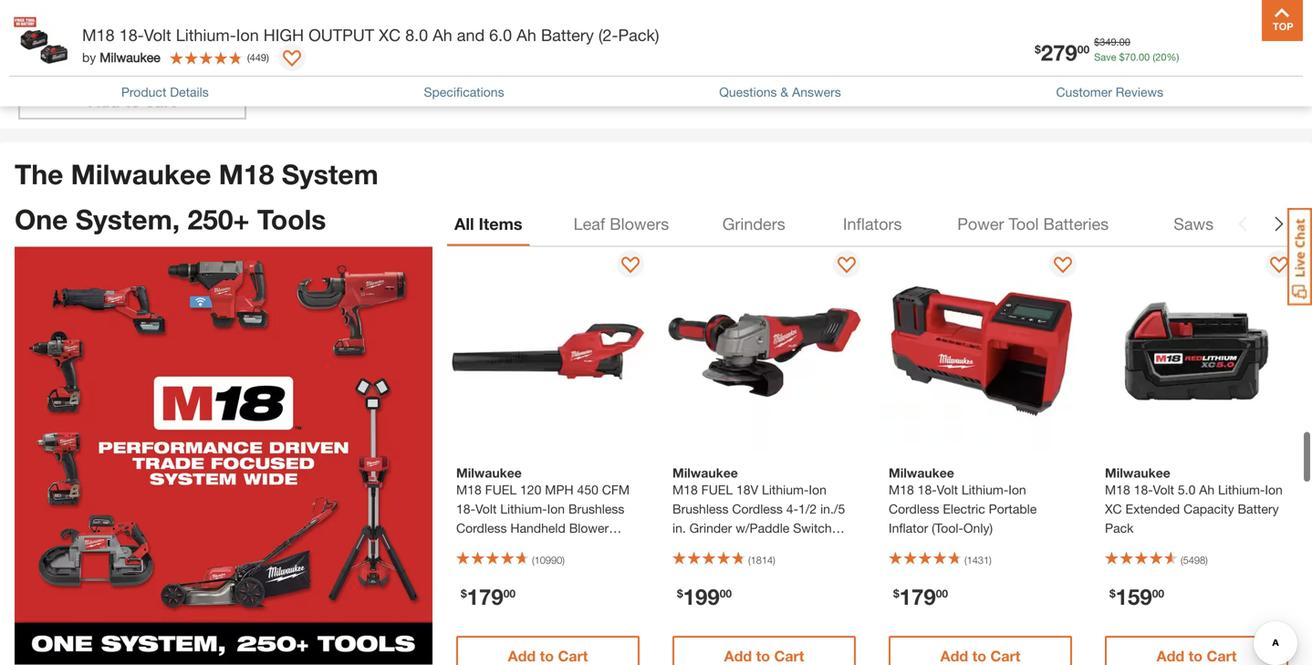 Task type: locate. For each thing, give the bounding box(es) containing it.
2 horizontal spatial only)
[[964, 521, 993, 536]]

lithium- up 4-
[[762, 482, 809, 497]]

all items
[[455, 214, 523, 234]]

(tool- inside milwaukee m18 fuel 120 mph 450 cfm 18-volt lithium-ion brushless cordless handheld blower (tool-only)
[[456, 540, 488, 555]]

saws
[[1174, 214, 1214, 234]]

1 horizontal spatial brushless
[[673, 501, 729, 516]]

milwaukee up extended
[[1105, 465, 1171, 480]]

2 179 from the left
[[900, 584, 936, 610]]

cordless up w/paddle
[[732, 501, 783, 516]]

only) inside milwaukee m18 fuel 18v lithium-ion brushless cordless 4-1/2 in./5 in. grinder w/paddle switch (tool-only)
[[704, 540, 734, 555]]

2 cart from the left
[[774, 647, 804, 665]]

xc
[[379, 25, 401, 45], [1105, 501, 1122, 516]]

18- inside milwaukee m18 18-volt 5.0 ah lithium-ion xc extended capacity battery pack
[[1134, 482, 1153, 497]]

2 display image from the left
[[838, 257, 856, 275]]

0 horizontal spatial (tool-
[[456, 540, 488, 555]]

0 horizontal spatial .
[[1117, 36, 1120, 48]]

(
[[1153, 51, 1156, 63], [247, 51, 250, 63], [532, 554, 535, 566], [748, 554, 751, 566], [965, 554, 967, 566], [1181, 554, 1184, 566]]

lithium- up details
[[176, 25, 236, 45]]

250+
[[188, 203, 250, 235]]

1 cart from the left
[[558, 647, 588, 665]]

milwaukee for milwaukee m18 fuel 120 mph 450 cfm 18-volt lithium-ion brushless cordless handheld blower (tool-only)
[[456, 465, 522, 480]]

0 horizontal spatial display image
[[622, 257, 640, 275]]

battery
[[541, 25, 594, 45], [1238, 501, 1279, 516]]

ion down the mph at the left bottom
[[547, 501, 565, 516]]

milwaukee up 'electric'
[[889, 465, 955, 480]]

1 179 from the left
[[467, 584, 504, 610]]

milwaukee inside milwaukee m18 18-volt 5.0 ah lithium-ion xc extended capacity battery pack
[[1105, 465, 1171, 480]]

ion up 449
[[236, 25, 259, 45]]

1 horizontal spatial display image
[[838, 257, 856, 275]]

cordless up "inflator" on the right bottom of the page
[[889, 501, 940, 516]]

ion inside milwaukee m18 18-volt 5.0 ah lithium-ion xc extended capacity battery pack
[[1265, 482, 1283, 497]]

add for milwaukee m18 fuel 18v lithium-ion brushless cordless 4-1/2 in./5 in. grinder w/paddle switch (tool-only)
[[724, 647, 752, 665]]

.
[[1117, 36, 1120, 48], [1136, 51, 1139, 63]]

2 horizontal spatial (tool-
[[932, 521, 964, 536]]

) down w/paddle
[[773, 554, 776, 566]]

one
[[15, 203, 68, 235]]

(tool- left 10990
[[456, 540, 488, 555]]

0 horizontal spatial battery
[[541, 25, 594, 45]]

system,
[[75, 203, 180, 235]]

) down capacity
[[1206, 554, 1208, 566]]

m18 up "inflator" on the right bottom of the page
[[889, 482, 914, 497]]

xc left 8.0
[[379, 25, 401, 45]]

1 add to cart from the left
[[508, 647, 588, 665]]

display image
[[622, 257, 640, 275], [838, 257, 856, 275], [1271, 257, 1289, 275]]

ah right 8.0
[[433, 25, 453, 45]]

add to cart button down '$ 199 00'
[[673, 636, 856, 665]]

milwaukee for milwaukee m18 fuel 18v lithium-ion brushless cordless 4-1/2 in./5 in. grinder w/paddle switch (tool-only)
[[673, 465, 738, 480]]

add to cart for pack
[[1157, 647, 1237, 665]]

milwaukee inside milwaukee m18 fuel 18v lithium-ion brushless cordless 4-1/2 in./5 in. grinder w/paddle switch (tool-only)
[[673, 465, 738, 480]]

display image for 159
[[1271, 257, 1289, 275]]

179
[[467, 584, 504, 610], [900, 584, 936, 610]]

leaf
[[574, 214, 605, 234]]

( 449 )
[[247, 51, 269, 63]]

0 horizontal spatial ah
[[433, 25, 453, 45]]

brushless up grinder at the bottom
[[673, 501, 729, 516]]

2 horizontal spatial display image
[[1271, 257, 1289, 275]]

1 horizontal spatial .
[[1136, 51, 1139, 63]]

m18 for milwaukee m18 18-volt lithium-ion cordless electric portable inflator (tool-only)
[[889, 482, 914, 497]]

volt inside milwaukee m18 fuel 120 mph 450 cfm 18-volt lithium-ion brushless cordless handheld blower (tool-only)
[[476, 501, 497, 516]]

m18 inside milwaukee m18 fuel 18v lithium-ion brushless cordless 4-1/2 in./5 in. grinder w/paddle switch (tool-only)
[[673, 482, 698, 497]]

batteries
[[1044, 214, 1109, 234]]

ion up 1/2
[[809, 482, 827, 497]]

lithium- down 120
[[500, 501, 547, 516]]

m18 18-volt 5.0 ah lithium-ion xc extended capacity battery pack image
[[1096, 250, 1298, 452]]

1814
[[751, 554, 773, 566]]

all
[[455, 214, 474, 234]]

power tool batteries
[[958, 214, 1109, 234]]

1 horizontal spatial (tool-
[[673, 540, 704, 555]]

to for milwaukee m18 18-volt lithium-ion cordless electric portable inflator (tool-only)
[[973, 647, 987, 665]]

ion right 5.0
[[1265, 482, 1283, 497]]

display image down batteries
[[1054, 257, 1072, 275]]

only) down grinder at the bottom
[[704, 540, 734, 555]]

m18 inside milwaukee m18 fuel 120 mph 450 cfm 18-volt lithium-ion brushless cordless handheld blower (tool-only)
[[456, 482, 482, 497]]

) for milwaukee m18 fuel 18v lithium-ion brushless cordless 4-1/2 in./5 in. grinder w/paddle switch (tool-only)
[[773, 554, 776, 566]]

add to cart button
[[456, 636, 640, 665], [673, 636, 856, 665], [889, 636, 1072, 665], [1105, 636, 1289, 665]]

) for milwaukee m18 fuel 120 mph 450 cfm 18-volt lithium-ion brushless cordless handheld blower (tool-only)
[[562, 554, 565, 566]]

display image
[[283, 50, 301, 68], [1054, 257, 1072, 275]]

to for milwaukee m18 fuel 18v lithium-ion brushless cordless 4-1/2 in./5 in. grinder w/paddle switch (tool-only)
[[756, 647, 770, 665]]

battery right capacity
[[1238, 501, 1279, 516]]

0 vertical spatial display image
[[283, 50, 301, 68]]

only) inside milwaukee m18 fuel 120 mph 450 cfm 18-volt lithium-ion brushless cordless handheld blower (tool-only)
[[488, 540, 517, 555]]

tool
[[1009, 214, 1039, 234]]

2 brushless from the left
[[673, 501, 729, 516]]

display image down high
[[283, 50, 301, 68]]

add to cart
[[508, 647, 588, 665], [724, 647, 804, 665], [941, 647, 1021, 665], [1157, 647, 1237, 665]]

cart for m18 18-volt 5.0 ah lithium-ion xc extended capacity battery pack
[[1207, 647, 1237, 665]]

00 inside '$ 199 00'
[[720, 587, 732, 600]]

portable
[[989, 501, 1037, 516]]

questions & answers button
[[719, 82, 841, 102], [719, 82, 841, 102]]

1 vertical spatial .
[[1136, 51, 1139, 63]]

save
[[1095, 51, 1117, 63]]

ion inside milwaukee m18 fuel 120 mph 450 cfm 18-volt lithium-ion brushless cordless handheld blower (tool-only)
[[547, 501, 565, 516]]

in./5
[[821, 501, 845, 516]]

m18 up 250+
[[219, 158, 274, 190]]

1 horizontal spatial display image
[[1054, 257, 1072, 275]]

( 1431 )
[[965, 554, 992, 566]]

fuel left the 18v
[[702, 482, 733, 497]]

1 horizontal spatial battery
[[1238, 501, 1279, 516]]

all items button
[[447, 202, 530, 246]]

4 add to cart button from the left
[[1105, 636, 1289, 665]]

cordless
[[732, 501, 783, 516], [889, 501, 940, 516], [456, 521, 507, 536]]

visualtabs tab list
[[447, 202, 1235, 246]]

0 horizontal spatial $ 179 00
[[461, 584, 516, 610]]

m18 left 120
[[456, 482, 482, 497]]

ah
[[433, 25, 453, 45], [517, 25, 537, 45], [1200, 482, 1215, 497]]

add to cart button down $ 159 00
[[1105, 636, 1289, 665]]

0 horizontal spatial 179
[[467, 584, 504, 610]]

$ 179 00 down handheld
[[461, 584, 516, 610]]

milwaukee up system,
[[71, 158, 211, 190]]

0 horizontal spatial xc
[[379, 25, 401, 45]]

fuel inside milwaukee m18 fuel 120 mph 450 cfm 18-volt lithium-ion brushless cordless handheld blower (tool-only)
[[485, 482, 517, 497]]

) for milwaukee m18 18-volt lithium-ion cordless electric portable inflator (tool-only)
[[990, 554, 992, 566]]

m18
[[82, 25, 115, 45], [219, 158, 274, 190], [456, 482, 482, 497], [673, 482, 698, 497], [889, 482, 914, 497], [1105, 482, 1131, 497]]

add to cart button down ( 10990 )
[[456, 636, 640, 665]]

specifications
[[424, 84, 504, 99]]

(2-
[[599, 25, 618, 45]]

output
[[309, 25, 374, 45]]

only)
[[964, 521, 993, 536], [488, 540, 517, 555], [704, 540, 734, 555]]

add to cart button down 1431
[[889, 636, 1072, 665]]

cfm
[[602, 482, 630, 497]]

70
[[1125, 51, 1136, 63]]

18- inside milwaukee m18 18-volt lithium-ion cordless electric portable inflator (tool-only)
[[918, 482, 937, 497]]

1 $ 179 00 from the left
[[461, 584, 516, 610]]

1 horizontal spatial xc
[[1105, 501, 1122, 516]]

1 horizontal spatial $ 179 00
[[894, 584, 948, 610]]

$ inside $ 159 00
[[1110, 587, 1116, 600]]

m18 fuel 120 mph 450 cfm 18-volt lithium-ion brushless cordless handheld blower (tool-only) image
[[447, 250, 649, 452]]

add for milwaukee m18 18-volt lithium-ion cordless electric portable inflator (tool-only)
[[941, 647, 969, 665]]

leaf blowers button
[[566, 202, 677, 246]]

specifications button
[[424, 82, 504, 102], [424, 82, 504, 102]]

brushless
[[569, 501, 625, 516], [673, 501, 729, 516]]

0 horizontal spatial brushless
[[569, 501, 625, 516]]

lithium- up capacity
[[1219, 482, 1265, 497]]

2 add to cart button from the left
[[673, 636, 856, 665]]

1 horizontal spatial cordless
[[732, 501, 783, 516]]

3 add to cart from the left
[[941, 647, 1021, 665]]

m18 for milwaukee m18 18-volt 5.0 ah lithium-ion xc extended capacity battery pack
[[1105, 482, 1131, 497]]

3 display image from the left
[[1271, 257, 1289, 275]]

fuel for 199
[[702, 482, 733, 497]]

saws button
[[1153, 202, 1235, 246]]

milwaukee up 120
[[456, 465, 522, 480]]

the milwaukee m18 system
[[15, 158, 379, 190]]

1 horizontal spatial 179
[[900, 584, 936, 610]]

to
[[125, 91, 140, 111], [540, 647, 554, 665], [756, 647, 770, 665], [973, 647, 987, 665], [1189, 647, 1203, 665]]

$ 179 00 down "inflator" on the right bottom of the page
[[894, 584, 948, 610]]

(tool- inside milwaukee m18 fuel 18v lithium-ion brushless cordless 4-1/2 in./5 in. grinder w/paddle switch (tool-only)
[[673, 540, 704, 555]]

brushless up the blower
[[569, 501, 625, 516]]

$ inside '$ 199 00'
[[677, 587, 683, 600]]

customer reviews button
[[1056, 82, 1164, 102], [1056, 82, 1164, 102]]

inflators button
[[832, 202, 914, 246]]

ion up portable on the bottom right of the page
[[1009, 482, 1027, 497]]

0 vertical spatial xc
[[379, 25, 401, 45]]

details
[[170, 84, 209, 99]]

milwaukee for milwaukee m18 18-volt 5.0 ah lithium-ion xc extended capacity battery pack
[[1105, 465, 1171, 480]]

volt
[[144, 25, 171, 45], [937, 482, 958, 497], [1153, 482, 1175, 497], [476, 501, 497, 516]]

4 cart from the left
[[1207, 647, 1237, 665]]

system
[[282, 158, 379, 190]]

milwaukee inside milwaukee m18 fuel 120 mph 450 cfm 18-volt lithium-ion brushless cordless handheld blower (tool-only)
[[456, 465, 522, 480]]

only) down handheld
[[488, 540, 517, 555]]

1 brushless from the left
[[569, 501, 625, 516]]

ah right 6.0
[[517, 25, 537, 45]]

switch
[[793, 521, 832, 536]]

answers
[[792, 84, 841, 99]]

4 add to cart from the left
[[1157, 647, 1237, 665]]

) down handheld
[[562, 554, 565, 566]]

lithium-
[[176, 25, 236, 45], [762, 482, 809, 497], [962, 482, 1009, 497], [1219, 482, 1265, 497], [500, 501, 547, 516]]

00
[[1120, 36, 1131, 48], [1078, 43, 1090, 56], [1139, 51, 1150, 63], [504, 587, 516, 600], [720, 587, 732, 600], [936, 587, 948, 600], [1153, 587, 1165, 600]]

cart for m18 18-volt lithium-ion cordless electric portable inflator (tool-only)
[[991, 647, 1021, 665]]

( 5498 )
[[1181, 554, 1208, 566]]

1 fuel from the left
[[485, 482, 517, 497]]

2 $ 179 00 from the left
[[894, 584, 948, 610]]

0 horizontal spatial only)
[[488, 540, 517, 555]]

only) down 'electric'
[[964, 521, 993, 536]]

0 horizontal spatial cordless
[[456, 521, 507, 536]]

(tool- down 'electric'
[[932, 521, 964, 536]]

milwaukee m18 fuel 120 mph 450 cfm 18-volt lithium-ion brushless cordless handheld blower (tool-only)
[[456, 465, 630, 555]]

159
[[1116, 584, 1153, 610]]

2 fuel from the left
[[702, 482, 733, 497]]

milwaukee
[[100, 50, 160, 65], [71, 158, 211, 190], [456, 465, 522, 480], [673, 465, 738, 480], [889, 465, 955, 480], [1105, 465, 1171, 480]]

add
[[89, 91, 120, 111], [508, 647, 536, 665], [724, 647, 752, 665], [941, 647, 969, 665], [1157, 647, 1185, 665]]

m18 up in.
[[673, 482, 698, 497]]

mph
[[545, 482, 574, 497]]

fuel left 120
[[485, 482, 517, 497]]

1 vertical spatial battery
[[1238, 501, 1279, 516]]

xc up pack in the bottom right of the page
[[1105, 501, 1122, 516]]

4-
[[787, 501, 799, 516]]

high
[[264, 25, 304, 45]]

1 add to cart button from the left
[[456, 636, 640, 665]]

display image for 179
[[622, 257, 640, 275]]

milwaukee up the 18v
[[673, 465, 738, 480]]

milwaukee m18 fuel 18v lithium-ion brushless cordless 4-1/2 in./5 in. grinder w/paddle switch (tool-only)
[[673, 465, 845, 555]]

(tool-
[[932, 521, 964, 536], [456, 540, 488, 555], [673, 540, 704, 555]]

m18 for milwaukee m18 fuel 120 mph 450 cfm 18-volt lithium-ion brushless cordless handheld blower (tool-only)
[[456, 482, 482, 497]]

cordless left handheld
[[456, 521, 507, 536]]

) down portable on the bottom right of the page
[[990, 554, 992, 566]]

1 horizontal spatial fuel
[[702, 482, 733, 497]]

lithium- inside milwaukee m18 fuel 18v lithium-ion brushless cordless 4-1/2 in./5 in. grinder w/paddle switch (tool-only)
[[762, 482, 809, 497]]

add to cart button
[[18, 83, 246, 119]]

2 add to cart from the left
[[724, 647, 804, 665]]

( for milwaukee m18 18-volt 5.0 ah lithium-ion xc extended capacity battery pack
[[1181, 554, 1184, 566]]

( for milwaukee m18 fuel 120 mph 450 cfm 18-volt lithium-ion brushless cordless handheld blower (tool-only)
[[532, 554, 535, 566]]

battery left (2-
[[541, 25, 594, 45]]

milwaukee up product
[[100, 50, 160, 65]]

product details button
[[121, 82, 209, 102], [121, 82, 209, 102]]

m18 inside milwaukee m18 18-volt 5.0 ah lithium-ion xc extended capacity battery pack
[[1105, 482, 1131, 497]]

0 horizontal spatial fuel
[[485, 482, 517, 497]]

1 horizontal spatial only)
[[704, 540, 734, 555]]

$ 179 00 for m18 18-volt lithium-ion cordless electric portable inflator (tool-only)
[[894, 584, 948, 610]]

(tool- down in.
[[673, 540, 704, 555]]

)
[[267, 51, 269, 63], [562, 554, 565, 566], [773, 554, 776, 566], [990, 554, 992, 566], [1206, 554, 1208, 566]]

1 vertical spatial xc
[[1105, 501, 1122, 516]]

fuel for 179
[[485, 482, 517, 497]]

m18 up by
[[82, 25, 115, 45]]

3 cart from the left
[[991, 647, 1021, 665]]

lithium- up 'electric'
[[962, 482, 1009, 497]]

power
[[958, 214, 1005, 234]]

m18 up pack in the bottom right of the page
[[1105, 482, 1131, 497]]

2 horizontal spatial ah
[[1200, 482, 1215, 497]]

( 10990 )
[[532, 554, 565, 566]]

cart
[[145, 91, 176, 111]]

ah up capacity
[[1200, 482, 1215, 497]]

add for milwaukee m18 18-volt 5.0 ah lithium-ion xc extended capacity battery pack
[[1157, 647, 1185, 665]]

179 for m18 18-volt lithium-ion cordless electric portable inflator (tool-only)
[[900, 584, 936, 610]]

fuel inside milwaukee m18 fuel 18v lithium-ion brushless cordless 4-1/2 in./5 in. grinder w/paddle switch (tool-only)
[[702, 482, 733, 497]]

milwaukee inside milwaukee m18 18-volt lithium-ion cordless electric portable inflator (tool-only)
[[889, 465, 955, 480]]

2 horizontal spatial cordless
[[889, 501, 940, 516]]

m18 inside milwaukee m18 18-volt lithium-ion cordless electric portable inflator (tool-only)
[[889, 482, 914, 497]]

1 display image from the left
[[622, 257, 640, 275]]

) for milwaukee m18 18-volt 5.0 ah lithium-ion xc extended capacity battery pack
[[1206, 554, 1208, 566]]



Task type: describe. For each thing, give the bounding box(es) containing it.
add to cart for cordless
[[508, 647, 588, 665]]

cart for m18 fuel 120 mph 450 cfm 18-volt lithium-ion brushless cordless handheld blower (tool-only)
[[558, 647, 588, 665]]

18- inside milwaukee m18 fuel 120 mph 450 cfm 18-volt lithium-ion brushless cordless handheld blower (tool-only)
[[456, 501, 476, 516]]

extended
[[1126, 501, 1180, 516]]

add to cart button for grinder
[[673, 636, 856, 665]]

grinders button
[[713, 202, 795, 246]]

lithium- inside milwaukee m18 fuel 120 mph 450 cfm 18-volt lithium-ion brushless cordless handheld blower (tool-only)
[[500, 501, 547, 516]]

to for milwaukee m18 18-volt 5.0 ah lithium-ion xc extended capacity battery pack
[[1189, 647, 1203, 665]]

only) inside milwaukee m18 18-volt lithium-ion cordless electric portable inflator (tool-only)
[[964, 521, 993, 536]]

milwaukee for milwaukee m18 18-volt lithium-ion cordless electric portable inflator (tool-only)
[[889, 465, 955, 480]]

the
[[15, 158, 63, 190]]

only) for 199
[[704, 540, 734, 555]]

add to cart
[[89, 91, 176, 111]]

by
[[82, 50, 96, 65]]

add to cart button for cordless
[[456, 636, 640, 665]]

ah inside milwaukee m18 18-volt 5.0 ah lithium-ion xc extended capacity battery pack
[[1200, 482, 1215, 497]]

3 add to cart button from the left
[[889, 636, 1072, 665]]

add to cart for grinder
[[724, 647, 804, 665]]

( for milwaukee m18 18-volt lithium-ion cordless electric portable inflator (tool-only)
[[965, 554, 967, 566]]

1 horizontal spatial ah
[[517, 25, 537, 45]]

10990
[[535, 554, 562, 566]]

5498
[[1184, 554, 1206, 566]]

pack
[[1105, 521, 1134, 536]]

to for milwaukee m18 fuel 120 mph 450 cfm 18-volt lithium-ion brushless cordless handheld blower (tool-only)
[[540, 647, 554, 665]]

milwaukee m18 18-volt 5.0 ah lithium-ion xc extended capacity battery pack
[[1105, 465, 1283, 536]]

cart for m18 fuel 18v lithium-ion brushless cordless 4-1/2 in./5 in. grinder w/paddle switch (tool-only)
[[774, 647, 804, 665]]

m18 fuel 18v lithium-ion brushless cordless 4-1/2 in./5 in. grinder w/paddle switch (tool-only) image
[[664, 250, 865, 452]]

main product image image
[[15, 247, 433, 665]]

handheld
[[511, 521, 566, 536]]

reviews
[[1116, 84, 1164, 99]]

live chat image
[[1288, 208, 1313, 306]]

$ 279 00 $ 349 . 00 save $ 70 . 00 ( 20 %)
[[1035, 36, 1180, 65]]

0 horizontal spatial display image
[[283, 50, 301, 68]]

capacity
[[1184, 501, 1235, 516]]

(tool- inside milwaukee m18 18-volt lithium-ion cordless electric portable inflator (tool-only)
[[932, 521, 964, 536]]

(tool- for 179
[[456, 540, 488, 555]]

( 1814 )
[[748, 554, 776, 566]]

ion inside milwaukee m18 18-volt lithium-ion cordless electric portable inflator (tool-only)
[[1009, 482, 1027, 497]]

questions
[[719, 84, 777, 99]]

blowers
[[610, 214, 669, 234]]

5.0
[[1178, 482, 1196, 497]]

1/2
[[799, 501, 817, 516]]

449
[[250, 51, 267, 63]]

8.0
[[405, 25, 428, 45]]

6.0
[[489, 25, 512, 45]]

one system, 250+ tools
[[15, 203, 326, 235]]

$ 179 00 for m18 fuel 120 mph 450 cfm 18-volt lithium-ion brushless cordless handheld blower (tool-only)
[[461, 584, 516, 610]]

lithium- inside milwaukee m18 18-volt 5.0 ah lithium-ion xc extended capacity battery pack
[[1219, 482, 1265, 497]]

cordless inside milwaukee m18 fuel 18v lithium-ion brushless cordless 4-1/2 in./5 in. grinder w/paddle switch (tool-only)
[[732, 501, 783, 516]]

display image for 199
[[838, 257, 856, 275]]

( inside $ 279 00 $ 349 . 00 save $ 70 . 00 ( 20 %)
[[1153, 51, 1156, 63]]

cordless inside milwaukee m18 fuel 120 mph 450 cfm 18-volt lithium-ion brushless cordless handheld blower (tool-only)
[[456, 521, 507, 536]]

349
[[1100, 36, 1117, 48]]

electric
[[943, 501, 986, 516]]

00 inside $ 159 00
[[1153, 587, 1165, 600]]

(tool- for 199
[[673, 540, 704, 555]]

inflator
[[889, 521, 929, 536]]

inflators
[[843, 214, 902, 234]]

grinders
[[723, 214, 786, 234]]

w/paddle
[[736, 521, 790, 536]]

power tool batteries button
[[950, 202, 1116, 246]]

by milwaukee
[[82, 50, 160, 65]]

0 vertical spatial battery
[[541, 25, 594, 45]]

questions & answers
[[719, 84, 841, 99]]

$ 199 00
[[677, 584, 732, 610]]

tools
[[257, 203, 326, 235]]

milwaukee m18 18-volt lithium-ion cordless electric portable inflator (tool-only)
[[889, 465, 1037, 536]]

%)
[[1167, 51, 1180, 63]]

product image image
[[14, 9, 73, 68]]

items
[[479, 214, 523, 234]]

customer reviews
[[1056, 84, 1164, 99]]

20
[[1156, 51, 1167, 63]]

&
[[781, 84, 789, 99]]

1431
[[967, 554, 990, 566]]

450
[[577, 482, 599, 497]]

0 vertical spatial .
[[1117, 36, 1120, 48]]

m18 18-volt lithium-ion cordless electric portable inflator (tool-only) image
[[880, 250, 1082, 452]]

cordless inside milwaukee m18 18-volt lithium-ion cordless electric portable inflator (tool-only)
[[889, 501, 940, 516]]

product details
[[121, 84, 209, 99]]

leaf blowers
[[574, 214, 669, 234]]

brushless inside milwaukee m18 fuel 120 mph 450 cfm 18-volt lithium-ion brushless cordless handheld blower (tool-only)
[[569, 501, 625, 516]]

add to cart button for pack
[[1105, 636, 1289, 665]]

ion inside milwaukee m18 fuel 18v lithium-ion brushless cordless 4-1/2 in./5 in. grinder w/paddle switch (tool-only)
[[809, 482, 827, 497]]

blower
[[569, 521, 609, 536]]

$ 159 00
[[1110, 584, 1165, 610]]

customer
[[1056, 84, 1113, 99]]

199
[[683, 584, 720, 610]]

m18 for milwaukee m18 fuel 18v lithium-ion brushless cordless 4-1/2 in./5 in. grinder w/paddle switch (tool-only)
[[673, 482, 698, 497]]

and
[[457, 25, 485, 45]]

m18 18-volt lithium-ion high output xc 8.0 ah and 6.0 ah battery (2-pack)
[[82, 25, 659, 45]]

volt inside milwaukee m18 18-volt 5.0 ah lithium-ion xc extended capacity battery pack
[[1153, 482, 1175, 497]]

120
[[520, 482, 542, 497]]

grinder
[[690, 521, 732, 536]]

product
[[121, 84, 166, 99]]

brushless inside milwaukee m18 fuel 18v lithium-ion brushless cordless 4-1/2 in./5 in. grinder w/paddle switch (tool-only)
[[673, 501, 729, 516]]

in.
[[673, 521, 686, 536]]

lithium- inside milwaukee m18 18-volt lithium-ion cordless electric portable inflator (tool-only)
[[962, 482, 1009, 497]]

) down high
[[267, 51, 269, 63]]

18v
[[737, 482, 759, 497]]

279
[[1041, 39, 1078, 65]]

volt inside milwaukee m18 18-volt lithium-ion cordless electric portable inflator (tool-only)
[[937, 482, 958, 497]]

pack)
[[618, 25, 659, 45]]

top button
[[1262, 0, 1303, 41]]

battery inside milwaukee m18 18-volt 5.0 ah lithium-ion xc extended capacity battery pack
[[1238, 501, 1279, 516]]

only) for 179
[[488, 540, 517, 555]]

xc inside milwaukee m18 18-volt 5.0 ah lithium-ion xc extended capacity battery pack
[[1105, 501, 1122, 516]]

179 for m18 fuel 120 mph 450 cfm 18-volt lithium-ion brushless cordless handheld blower (tool-only)
[[467, 584, 504, 610]]

1 vertical spatial display image
[[1054, 257, 1072, 275]]

( for milwaukee m18 fuel 18v lithium-ion brushless cordless 4-1/2 in./5 in. grinder w/paddle switch (tool-only)
[[748, 554, 751, 566]]

add for milwaukee m18 fuel 120 mph 450 cfm 18-volt lithium-ion brushless cordless handheld blower (tool-only)
[[508, 647, 536, 665]]



Task type: vqa. For each thing, say whether or not it's contained in the screenshot.
Electric
yes



